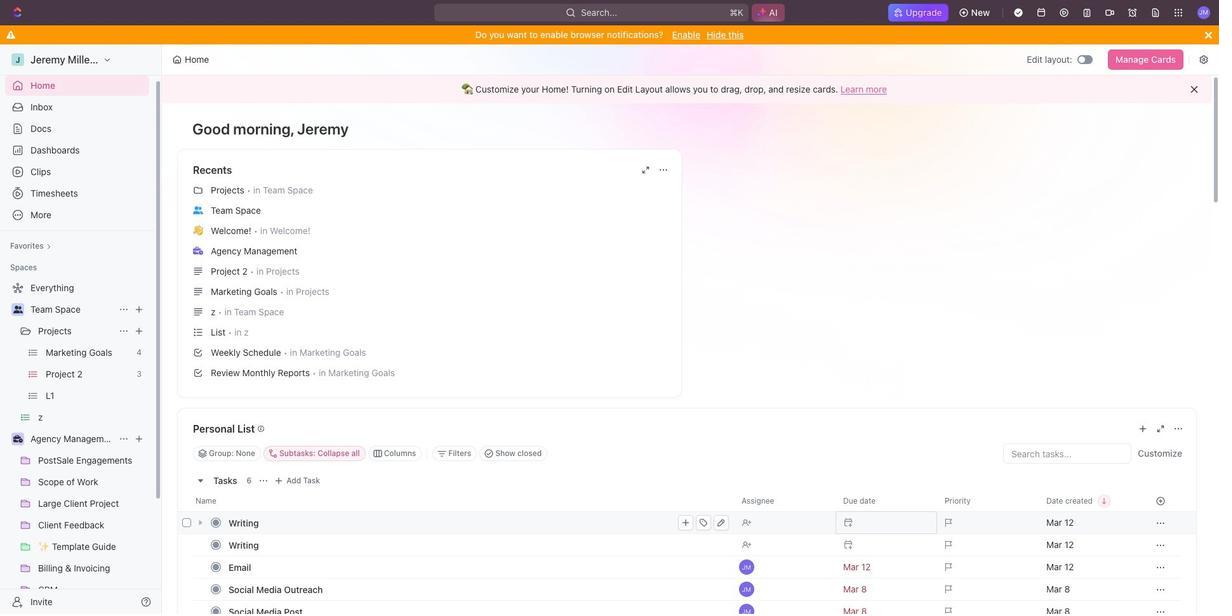 Task type: vqa. For each thing, say whether or not it's contained in the screenshot.
ALERT
yes



Task type: describe. For each thing, give the bounding box(es) containing it.
tree inside 'sidebar' navigation
[[5, 278, 149, 615]]

1 horizontal spatial business time image
[[193, 247, 203, 255]]

Search tasks... text field
[[1004, 445, 1131, 464]]

jeremy miller's workspace, , element
[[11, 53, 24, 66]]

sidebar navigation
[[0, 44, 165, 615]]

user group image inside 'tree'
[[13, 306, 23, 314]]



Task type: locate. For each thing, give the bounding box(es) containing it.
business time image inside 'sidebar' navigation
[[13, 436, 23, 443]]

alert
[[162, 76, 1213, 104]]

1 horizontal spatial user group image
[[193, 206, 203, 214]]

user group image
[[193, 206, 203, 214], [13, 306, 23, 314]]

1 vertical spatial business time image
[[13, 436, 23, 443]]

1 vertical spatial user group image
[[13, 306, 23, 314]]

0 horizontal spatial user group image
[[13, 306, 23, 314]]

0 horizontal spatial business time image
[[13, 436, 23, 443]]

tree
[[5, 278, 149, 615]]

0 vertical spatial business time image
[[193, 247, 203, 255]]

business time image
[[193, 247, 203, 255], [13, 436, 23, 443]]

0 vertical spatial user group image
[[193, 206, 203, 214]]



